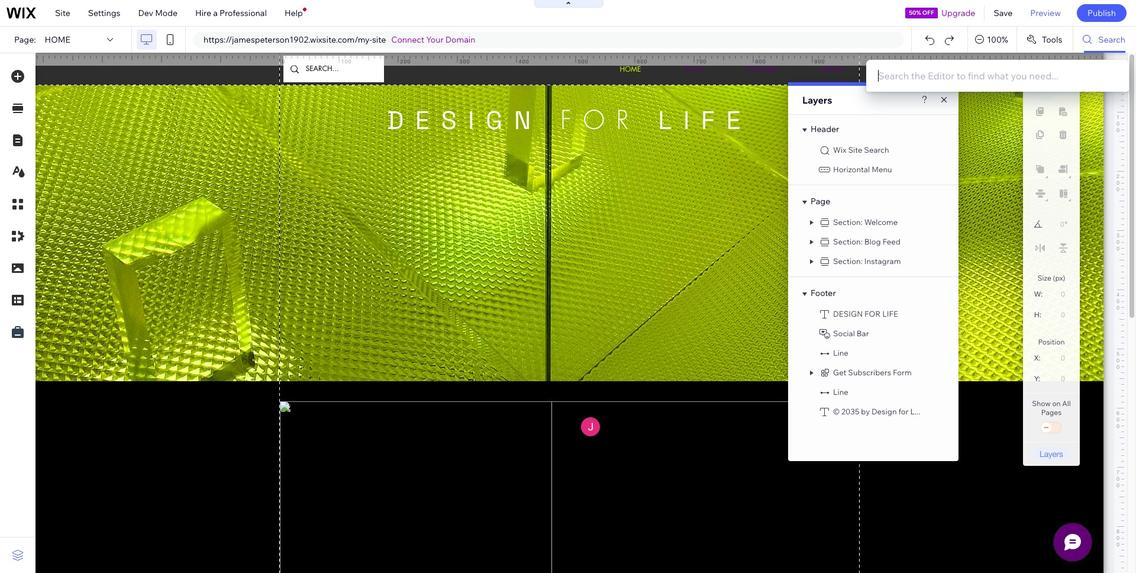 Task type: locate. For each thing, give the bounding box(es) containing it.
1 vertical spatial line
[[834, 387, 849, 397]]

show on all pages
[[1033, 399, 1072, 417]]

layers button
[[1033, 448, 1071, 460]]

None text field
[[1048, 307, 1071, 323], [1047, 371, 1071, 387], [1048, 307, 1071, 323], [1047, 371, 1071, 387]]

0 horizontal spatial site
[[55, 8, 70, 18]]

social
[[834, 329, 856, 338]]

1 vertical spatial layers
[[1040, 449, 1064, 459]]

get
[[834, 368, 847, 377]]

switch
[[1040, 420, 1064, 436]]

design
[[872, 407, 897, 416]]

line down get
[[834, 387, 849, 397]]

°
[[1066, 220, 1068, 229]]

section: for section: welcome
[[834, 217, 863, 227]]

1 vertical spatial section:
[[834, 237, 863, 246]]

100% button
[[969, 27, 1017, 53]]

h:
[[1035, 311, 1042, 319]]

layers up header
[[803, 94, 833, 106]]

y:
[[1035, 375, 1041, 383]]

1 horizontal spatial layers
[[1040, 449, 1064, 459]]

© 2035 by design for l...
[[834, 407, 921, 416]]

section:
[[834, 217, 863, 227], [834, 237, 863, 246], [834, 256, 863, 266]]

design for
[[834, 309, 881, 319]]

subscribers
[[849, 368, 892, 377]]

your
[[426, 34, 444, 45]]

1 vertical spatial search
[[865, 145, 890, 155]]

3 section: from the top
[[834, 256, 863, 266]]

dev mode
[[138, 8, 178, 18]]

form
[[893, 368, 912, 377]]

instagram
[[865, 256, 901, 266]]

size
[[1038, 274, 1052, 282]]

site right wix at the top right of page
[[849, 145, 863, 155]]

1 section: from the top
[[834, 217, 863, 227]]

2 line from the top
[[834, 387, 849, 397]]

site up home at the left top
[[55, 8, 70, 18]]

section: blog feed
[[834, 237, 901, 246]]

section: for section: instagram
[[834, 256, 863, 266]]

l...
[[911, 407, 921, 416]]

0 vertical spatial site
[[55, 8, 70, 18]]

wix site search
[[834, 145, 890, 155]]

section: down section: blog feed
[[834, 256, 863, 266]]

help
[[285, 8, 303, 18]]

Search the Editor to find what you need... text field
[[867, 60, 1130, 92]]

https://jamespeterson1902.wixsite.com/my-site connect your domain
[[204, 34, 476, 45]]

dev
[[138, 8, 153, 18]]

2 section: from the top
[[834, 237, 863, 246]]

domain
[[446, 34, 476, 45]]

line up get
[[834, 348, 849, 358]]

section: up section: blog feed
[[834, 217, 863, 227]]

search up menu
[[865, 145, 890, 155]]

design for life
[[834, 309, 899, 319]]

None text field
[[1049, 217, 1065, 232], [1048, 286, 1071, 302], [1047, 350, 1071, 366], [1049, 217, 1065, 232], [1048, 286, 1071, 302], [1047, 350, 1071, 366]]

0 vertical spatial line
[[834, 348, 849, 358]]

0 vertical spatial layers
[[803, 94, 833, 106]]

wix
[[834, 145, 847, 155]]

bar
[[857, 329, 870, 338]]

section: left the blog at the right top of the page
[[834, 237, 863, 246]]

horizontal
[[834, 165, 871, 174]]

site
[[372, 34, 386, 45]]

layers
[[803, 94, 833, 106], [1040, 449, 1064, 459]]

search down the 'publish' button
[[1099, 34, 1126, 45]]

settings
[[88, 8, 120, 18]]

save
[[994, 8, 1013, 18]]

x:
[[1035, 354, 1041, 362]]

50% off
[[910, 9, 935, 17]]

1 horizontal spatial site
[[849, 145, 863, 155]]

site
[[55, 8, 70, 18], [849, 145, 863, 155]]

0 vertical spatial section:
[[834, 217, 863, 227]]

a
[[213, 8, 218, 18]]

footer
[[811, 288, 836, 298]]

search
[[1099, 34, 1126, 45], [865, 145, 890, 155]]

off
[[923, 9, 935, 17]]

100%
[[988, 34, 1009, 45]]

size (px)
[[1038, 274, 1066, 282]]

0 horizontal spatial search
[[865, 145, 890, 155]]

for
[[899, 407, 909, 416]]

0 vertical spatial search
[[1099, 34, 1126, 45]]

layers down 'pages'
[[1040, 449, 1064, 459]]

line
[[834, 348, 849, 358], [834, 387, 849, 397]]

search button
[[1074, 27, 1137, 53]]

2 vertical spatial section:
[[834, 256, 863, 266]]

1 horizontal spatial search
[[1099, 34, 1126, 45]]

1 line from the top
[[834, 348, 849, 358]]

w:
[[1035, 290, 1043, 298]]

2035
[[842, 407, 860, 416]]

section: welcome
[[834, 217, 898, 227]]



Task type: describe. For each thing, give the bounding box(es) containing it.
hire
[[195, 8, 211, 18]]

by
[[862, 407, 871, 416]]

life
[[883, 309, 899, 319]]

professional
[[220, 8, 267, 18]]

©
[[834, 407, 840, 416]]

(px)
[[1054, 274, 1066, 282]]

https://jamespeterson1902.wixsite.com/my-
[[204, 34, 372, 45]]

blog
[[865, 237, 881, 246]]

publish
[[1088, 8, 1117, 18]]

get subscribers form
[[834, 368, 912, 377]]

1 vertical spatial site
[[849, 145, 863, 155]]

tools button
[[1018, 27, 1074, 53]]

publish button
[[1078, 4, 1127, 22]]

mode
[[155, 8, 178, 18]]

show
[[1033, 399, 1051, 408]]

preview button
[[1022, 0, 1070, 26]]

hire a professional
[[195, 8, 267, 18]]

?
[[1031, 83, 1035, 91]]

preview
[[1031, 8, 1062, 18]]

on
[[1053, 399, 1061, 408]]

? button
[[1031, 83, 1035, 91]]

social bar
[[834, 329, 870, 338]]

upgrade
[[942, 8, 976, 18]]

horizontal menu
[[834, 165, 893, 174]]

save button
[[986, 0, 1022, 26]]

header
[[811, 124, 840, 134]]

tools
[[1043, 34, 1063, 45]]

home
[[45, 34, 70, 45]]

section: instagram
[[834, 256, 901, 266]]

search inside button
[[1099, 34, 1126, 45]]

connect
[[392, 34, 425, 45]]

section: for section: blog feed
[[834, 237, 863, 246]]

pages
[[1042, 408, 1062, 417]]

feed
[[883, 237, 901, 246]]

menu
[[872, 165, 893, 174]]

welcome
[[865, 217, 898, 227]]

position
[[1039, 337, 1066, 346]]

all
[[1063, 399, 1072, 408]]

page
[[811, 196, 831, 207]]

50%
[[910, 9, 922, 17]]

layers inside layers button
[[1040, 449, 1064, 459]]

0 horizontal spatial layers
[[803, 94, 833, 106]]



Task type: vqa. For each thing, say whether or not it's contained in the screenshot.
the middle Ratings
no



